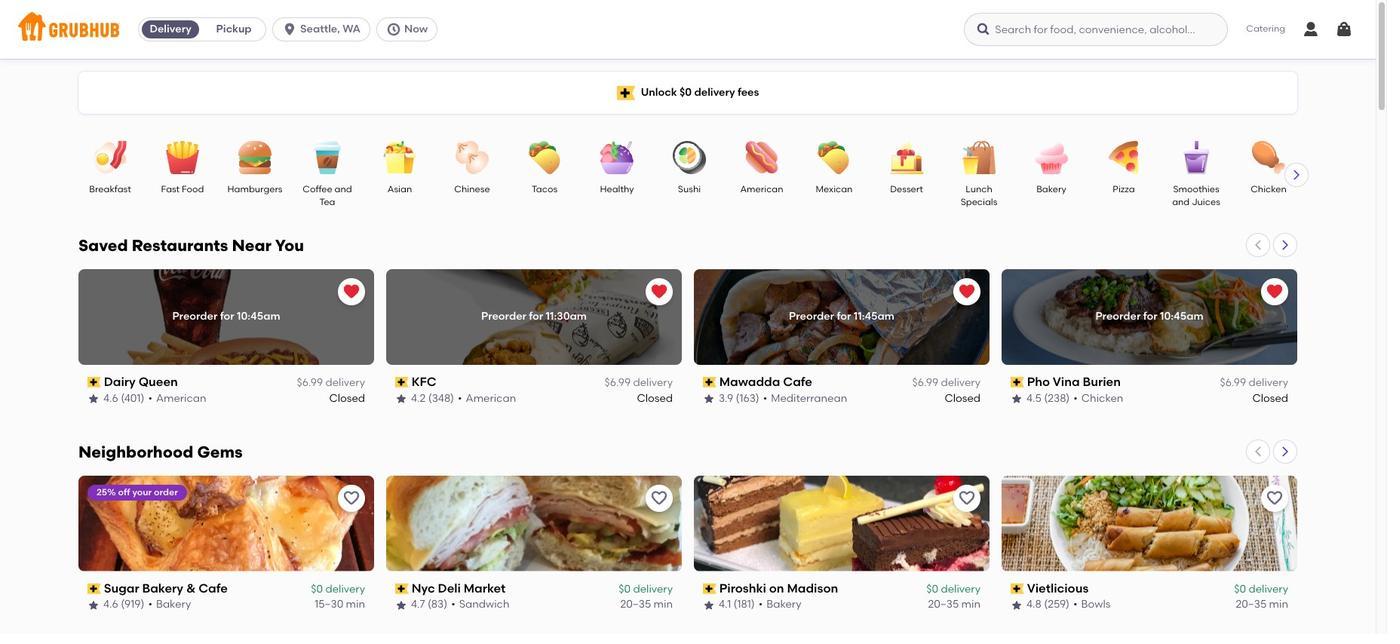 Task type: locate. For each thing, give the bounding box(es) containing it.
4.6 down 'sugar'
[[103, 599, 118, 612]]

saved restaurant button for cafe
[[954, 278, 981, 306]]

sandwich
[[459, 599, 510, 612]]

• bakery down piroshki on madison
[[759, 599, 802, 612]]

2 caret left icon image from the top
[[1253, 446, 1265, 458]]

bakery
[[1037, 184, 1067, 195], [142, 582, 183, 596], [156, 599, 191, 612], [767, 599, 802, 612]]

2 • american from the left
[[458, 392, 516, 405]]

sushi
[[678, 184, 701, 195]]

(181)
[[734, 599, 755, 612]]

1 min from the left
[[346, 599, 365, 612]]

1 saved restaurant button from the left
[[338, 278, 365, 306]]

•
[[148, 392, 152, 405], [458, 392, 462, 405], [764, 392, 768, 405], [1074, 392, 1078, 405], [148, 599, 152, 612], [451, 599, 456, 612], [759, 599, 763, 612], [1074, 599, 1078, 612]]

• right '(919)' on the bottom left of page
[[148, 599, 152, 612]]

$6.99 for pho
[[1221, 377, 1247, 390]]

1 saved restaurant image from the left
[[651, 283, 669, 301]]

0 horizontal spatial • bakery
[[148, 599, 191, 612]]

$6.99 delivery for dairy
[[297, 377, 365, 390]]

1 horizontal spatial american
[[466, 392, 516, 405]]

save this restaurant image
[[343, 490, 361, 508], [651, 490, 669, 508]]

1 20–35 from the left
[[621, 599, 652, 612]]

0 vertical spatial caret left icon image
[[1253, 239, 1265, 251]]

1 horizontal spatial • american
[[458, 392, 516, 405]]

save this restaurant image for fourth "save this restaurant" button from right
[[343, 490, 361, 508]]

4.6 (401)
[[103, 392, 144, 405]]

1 vertical spatial 4.6
[[103, 599, 118, 612]]

3 20–35 min from the left
[[1237, 599, 1289, 612]]

star icon image left 4.6 (401)
[[88, 393, 100, 405]]

0 horizontal spatial american
[[156, 392, 206, 405]]

lunch specials
[[961, 184, 998, 208]]

off
[[118, 487, 130, 498]]

subscription pass image
[[703, 378, 717, 388], [703, 584, 717, 595]]

3 saved restaurant button from the left
[[954, 278, 981, 306]]

2 10:45am from the left
[[1161, 310, 1204, 323]]

0 horizontal spatial 20–35
[[621, 599, 652, 612]]

subscription pass image left piroshki
[[703, 584, 717, 595]]

2 save this restaurant button from the left
[[646, 485, 673, 512]]

order
[[154, 487, 178, 498]]

american down 'queen'
[[156, 392, 206, 405]]

saved
[[78, 236, 128, 255]]

0 horizontal spatial saved restaurant image
[[343, 283, 361, 301]]

pickup
[[216, 23, 252, 35]]

1 horizontal spatial cafe
[[784, 375, 813, 389]]

star icon image left "4.2"
[[395, 393, 408, 405]]

american for kfc
[[466, 392, 516, 405]]

$6.99 delivery
[[297, 377, 365, 390], [605, 377, 673, 390], [913, 377, 981, 390], [1221, 377, 1289, 390]]

caret right icon image for neighborhood gems
[[1280, 446, 1292, 458]]

smoothies
[[1174, 184, 1220, 195]]

star icon image left 4.8
[[1011, 600, 1023, 612]]

(401)
[[121, 392, 144, 405]]

2 vertical spatial caret right icon image
[[1280, 446, 1292, 458]]

• for pho vina burien
[[1074, 392, 1078, 405]]

0 horizontal spatial and
[[335, 184, 352, 195]]

bowls
[[1082, 599, 1111, 612]]

4 preorder from the left
[[1096, 310, 1141, 323]]

preorder for dairy queen
[[172, 310, 218, 323]]

$0 delivery
[[311, 584, 365, 596], [619, 584, 673, 596], [927, 584, 981, 596], [1235, 584, 1289, 596]]

1 horizontal spatial 10:45am
[[1161, 310, 1204, 323]]

1 $0 delivery from the left
[[311, 584, 365, 596]]

2 save this restaurant image from the left
[[651, 490, 669, 508]]

0 horizontal spatial svg image
[[386, 22, 401, 37]]

4.6 down dairy
[[103, 392, 118, 405]]

saved restaurants near you
[[78, 236, 304, 255]]

for for pho vina burien
[[1144, 310, 1158, 323]]

0 horizontal spatial chicken
[[1082, 392, 1124, 405]]

1 horizontal spatial save this restaurant image
[[651, 490, 669, 508]]

4 for from the left
[[1144, 310, 1158, 323]]

cafe right &
[[199, 582, 228, 596]]

1 saved restaurant image from the left
[[343, 283, 361, 301]]

• right (401) on the bottom left of page
[[148, 392, 152, 405]]

star icon image left 4.7
[[395, 600, 408, 612]]

saved restaurant image for pho vina burien
[[1266, 283, 1285, 301]]

preorder for 10:45am for dairy queen
[[172, 310, 280, 323]]

1 20–35 min from the left
[[621, 599, 673, 612]]

star icon image for nyc deli market
[[395, 600, 408, 612]]

$0 for vietlicious
[[1235, 584, 1247, 596]]

subscription pass image left 'sugar'
[[88, 584, 101, 595]]

1 $6.99 delivery from the left
[[297, 377, 365, 390]]

saved restaurant image for mawadda cafe
[[958, 283, 977, 301]]

american right '(348)'
[[466, 392, 516, 405]]

american down american image
[[741, 184, 784, 195]]

preorder left 11:45am
[[789, 310, 835, 323]]

subscription pass image left pho
[[1011, 378, 1025, 388]]

1 save this restaurant image from the left
[[958, 490, 977, 508]]

caret right icon image for saved restaurants near you
[[1280, 239, 1292, 251]]

svg image right catering button
[[1303, 20, 1321, 38]]

1 subscription pass image from the top
[[703, 378, 717, 388]]

1 caret left icon image from the top
[[1253, 239, 1265, 251]]

1 $6.99 from the left
[[297, 377, 323, 390]]

2 • bakery from the left
[[759, 599, 802, 612]]

1 preorder from the left
[[172, 310, 218, 323]]

• down pho vina burien
[[1074, 392, 1078, 405]]

save this restaurant button for nyc deli market
[[646, 485, 673, 512]]

• american
[[148, 392, 206, 405], [458, 392, 516, 405]]

4 min from the left
[[1270, 599, 1289, 612]]

2 horizontal spatial 20–35 min
[[1237, 599, 1289, 612]]

2 save this restaurant image from the left
[[1266, 490, 1285, 508]]

preorder down saved restaurants near you
[[172, 310, 218, 323]]

asian
[[388, 184, 412, 195]]

$0 delivery for market
[[619, 584, 673, 596]]

2 min from the left
[[654, 599, 673, 612]]

$0
[[680, 86, 692, 99], [311, 584, 323, 596], [619, 584, 631, 596], [927, 584, 939, 596], [1235, 584, 1247, 596]]

subscription pass image left dairy
[[88, 378, 101, 388]]

3 for from the left
[[837, 310, 852, 323]]

svg image
[[1336, 20, 1354, 38], [282, 22, 297, 37], [977, 22, 992, 37]]

2 subscription pass image from the top
[[703, 584, 717, 595]]

4 save this restaurant button from the left
[[1262, 485, 1289, 512]]

1 preorder for 10:45am from the left
[[172, 310, 280, 323]]

4 closed from the left
[[1253, 392, 1289, 405]]

2 for from the left
[[529, 310, 544, 323]]

svg image inside 'now' button
[[386, 22, 401, 37]]

wa
[[343, 23, 361, 35]]

0 horizontal spatial save this restaurant image
[[343, 490, 361, 508]]

1 vertical spatial caret right icon image
[[1280, 239, 1292, 251]]

2 20–35 min from the left
[[929, 599, 981, 612]]

4 $6.99 delivery from the left
[[1221, 377, 1289, 390]]

1 vertical spatial caret left icon image
[[1253, 446, 1265, 458]]

piroshki on madison
[[720, 582, 839, 596]]

1 vertical spatial subscription pass image
[[703, 584, 717, 595]]

chicken down burien
[[1082, 392, 1124, 405]]

vina
[[1053, 375, 1080, 389]]

mawadda
[[720, 375, 781, 389]]

caret left icon image
[[1253, 239, 1265, 251], [1253, 446, 1265, 458]]

svg image left now
[[386, 22, 401, 37]]

(919)
[[121, 599, 144, 612]]

1 vertical spatial cafe
[[199, 582, 228, 596]]

fast food image
[[156, 141, 209, 174]]

american
[[741, 184, 784, 195], [156, 392, 206, 405], [466, 392, 516, 405]]

subscription pass image left "mawadda"
[[703, 378, 717, 388]]

saved restaurant image
[[343, 283, 361, 301], [958, 283, 977, 301]]

chinese image
[[446, 141, 499, 174]]

0 horizontal spatial save this restaurant image
[[958, 490, 977, 508]]

preorder for 10:45am for pho vina burien
[[1096, 310, 1204, 323]]

star icon image left the 4.5
[[1011, 393, 1023, 405]]

1 • american from the left
[[148, 392, 206, 405]]

1 horizontal spatial chicken
[[1251, 184, 1287, 195]]

0 vertical spatial 4.6
[[103, 392, 118, 405]]

subscription pass image for vietlicious
[[1011, 584, 1025, 595]]

0 horizontal spatial • american
[[148, 392, 206, 405]]

• right '(348)'
[[458, 392, 462, 405]]

piroshki on madison logo image
[[694, 476, 990, 572]]

1 horizontal spatial and
[[1173, 197, 1190, 208]]

and inside coffee and tea
[[335, 184, 352, 195]]

• for mawadda cafe
[[764, 392, 768, 405]]

2 $6.99 delivery from the left
[[605, 377, 673, 390]]

3.9 (163)
[[719, 392, 760, 405]]

3 $0 delivery from the left
[[927, 584, 981, 596]]

• american down 'queen'
[[148, 392, 206, 405]]

bakery image
[[1026, 141, 1078, 174]]

breakfast image
[[84, 141, 137, 174]]

hamburgers image
[[229, 141, 282, 174]]

2 saved restaurant image from the left
[[958, 283, 977, 301]]

cafe
[[784, 375, 813, 389], [199, 582, 228, 596]]

chinese
[[455, 184, 490, 195]]

saved restaurant button
[[338, 278, 365, 306], [646, 278, 673, 306], [954, 278, 981, 306], [1262, 278, 1289, 306]]

11:45am
[[854, 310, 895, 323]]

star icon image left 4.6 (919) on the bottom
[[88, 600, 100, 612]]

subscription pass image for nyc deli market
[[395, 584, 409, 595]]

0 horizontal spatial 10:45am
[[237, 310, 280, 323]]

madison
[[788, 582, 839, 596]]

4.6 for neighborhood
[[103, 599, 118, 612]]

chicken down chicken image
[[1251, 184, 1287, 195]]

2 preorder for 10:45am from the left
[[1096, 310, 1204, 323]]

3 min from the left
[[962, 599, 981, 612]]

saved restaurant button for vina
[[1262, 278, 1289, 306]]

piroshki
[[720, 582, 767, 596]]

star icon image
[[88, 393, 100, 405], [395, 393, 408, 405], [703, 393, 715, 405], [1011, 393, 1023, 405], [88, 600, 100, 612], [395, 600, 408, 612], [703, 600, 715, 612], [1011, 600, 1023, 612]]

4 saved restaurant button from the left
[[1262, 278, 1289, 306]]

delivery for piroshki on madison
[[941, 584, 981, 596]]

1 • bakery from the left
[[148, 599, 191, 612]]

delivery for mawadda cafe
[[941, 377, 981, 390]]

star icon image for kfc
[[395, 393, 408, 405]]

1 horizontal spatial saved restaurant image
[[958, 283, 977, 301]]

$6.99
[[297, 377, 323, 390], [605, 377, 631, 390], [913, 377, 939, 390], [1221, 377, 1247, 390]]

tacos
[[532, 184, 558, 195]]

star icon image left 3.9 at right
[[703, 393, 715, 405]]

20–35
[[621, 599, 652, 612], [929, 599, 959, 612], [1237, 599, 1267, 612]]

2 20–35 from the left
[[929, 599, 959, 612]]

0 horizontal spatial 20–35 min
[[621, 599, 673, 612]]

star icon image for pho vina burien
[[1011, 393, 1023, 405]]

star icon image for piroshki on madison
[[703, 600, 715, 612]]

and inside smoothies and juices
[[1173, 197, 1190, 208]]

0 horizontal spatial cafe
[[199, 582, 228, 596]]

burien
[[1083, 375, 1122, 389]]

save this restaurant button for piroshki on madison
[[954, 485, 981, 512]]

dairy queen
[[104, 375, 178, 389]]

2 saved restaurant image from the left
[[1266, 283, 1285, 301]]

1 horizontal spatial saved restaurant image
[[1266, 283, 1285, 301]]

dessert image
[[881, 141, 934, 174]]

and down the smoothies
[[1173, 197, 1190, 208]]

catering button
[[1236, 12, 1297, 47]]

1 for from the left
[[220, 310, 234, 323]]

• for nyc deli market
[[451, 599, 456, 612]]

4.6 for saved
[[103, 392, 118, 405]]

• right (83) at the left bottom of the page
[[451, 599, 456, 612]]

min
[[346, 599, 365, 612], [654, 599, 673, 612], [962, 599, 981, 612], [1270, 599, 1289, 612]]

0 vertical spatial chicken
[[1251, 184, 1287, 195]]

• american right '(348)'
[[458, 392, 516, 405]]

for
[[220, 310, 234, 323], [529, 310, 544, 323], [837, 310, 852, 323], [1144, 310, 1158, 323]]

and for coffee and tea
[[335, 184, 352, 195]]

specials
[[961, 197, 998, 208]]

subscription pass image left kfc
[[395, 378, 409, 388]]

save this restaurant image
[[958, 490, 977, 508], [1266, 490, 1285, 508]]

3 save this restaurant button from the left
[[954, 485, 981, 512]]

Search for food, convenience, alcohol... search field
[[965, 13, 1229, 46]]

0 horizontal spatial saved restaurant image
[[651, 283, 669, 301]]

2 closed from the left
[[637, 392, 673, 405]]

1 horizontal spatial 20–35
[[929, 599, 959, 612]]

0 horizontal spatial preorder for 10:45am
[[172, 310, 280, 323]]

2 $6.99 from the left
[[605, 377, 631, 390]]

nyc
[[412, 582, 435, 596]]

saved restaurant image for kfc
[[651, 283, 669, 301]]

saved restaurant image
[[651, 283, 669, 301], [1266, 283, 1285, 301]]

1 horizontal spatial • bakery
[[759, 599, 802, 612]]

2 horizontal spatial 20–35
[[1237, 599, 1267, 612]]

vietlicious logo image
[[1002, 476, 1298, 572]]

0 vertical spatial subscription pass image
[[703, 378, 717, 388]]

star icon image for sugar bakery & cafe
[[88, 600, 100, 612]]

subscription pass image left vietlicious
[[1011, 584, 1025, 595]]

1 4.6 from the top
[[103, 392, 118, 405]]

4.5 (238)
[[1027, 392, 1070, 405]]

and up the tea
[[335, 184, 352, 195]]

20–35 min
[[621, 599, 673, 612], [929, 599, 981, 612], [1237, 599, 1289, 612]]

• bakery down sugar bakery & cafe
[[148, 599, 191, 612]]

3 $6.99 from the left
[[913, 377, 939, 390]]

food
[[182, 184, 204, 195]]

1 horizontal spatial 20–35 min
[[929, 599, 981, 612]]

• chicken
[[1074, 392, 1124, 405]]

restaurants
[[132, 236, 228, 255]]

1 horizontal spatial svg image
[[977, 22, 992, 37]]

preorder for 11:45am
[[789, 310, 895, 323]]

1 vertical spatial chicken
[[1082, 392, 1124, 405]]

subscription pass image left nyc
[[395, 584, 409, 595]]

• right (259)
[[1074, 599, 1078, 612]]

• mediterranean
[[764, 392, 848, 405]]

sushi image
[[663, 141, 716, 174]]

4 $6.99 from the left
[[1221, 377, 1247, 390]]

nyc deli market logo image
[[386, 476, 682, 572]]

1 vertical spatial and
[[1173, 197, 1190, 208]]

min for madison
[[962, 599, 981, 612]]

10:45am
[[237, 310, 280, 323], [1161, 310, 1204, 323]]

sugar bakery & cafe
[[104, 582, 228, 596]]

2 $0 delivery from the left
[[619, 584, 673, 596]]

• down "mawadda cafe"
[[764, 392, 768, 405]]

2 preorder from the left
[[482, 310, 527, 323]]

subscription pass image
[[88, 378, 101, 388], [395, 378, 409, 388], [1011, 378, 1025, 388], [88, 584, 101, 595], [395, 584, 409, 595], [1011, 584, 1025, 595]]

2 horizontal spatial american
[[741, 184, 784, 195]]

deli
[[438, 582, 461, 596]]

3 closed from the left
[[945, 392, 981, 405]]

1 save this restaurant button from the left
[[338, 485, 365, 512]]

• for piroshki on madison
[[759, 599, 763, 612]]

subscription pass image for kfc
[[395, 378, 409, 388]]

3 preorder from the left
[[789, 310, 835, 323]]

delivery
[[695, 86, 736, 99], [326, 377, 365, 390], [634, 377, 673, 390], [941, 377, 981, 390], [1249, 377, 1289, 390], [326, 584, 365, 596], [634, 584, 673, 596], [941, 584, 981, 596], [1249, 584, 1289, 596]]

save this restaurant button
[[338, 485, 365, 512], [646, 485, 673, 512], [954, 485, 981, 512], [1262, 485, 1289, 512]]

3 $6.99 delivery from the left
[[913, 377, 981, 390]]

1 closed from the left
[[329, 392, 365, 405]]

1 save this restaurant image from the left
[[343, 490, 361, 508]]

0 vertical spatial and
[[335, 184, 352, 195]]

preorder left 11:30am
[[482, 310, 527, 323]]

caret right icon image
[[1291, 169, 1303, 181], [1280, 239, 1292, 251], [1280, 446, 1292, 458]]

svg image
[[1303, 20, 1321, 38], [386, 22, 401, 37]]

0 vertical spatial cafe
[[784, 375, 813, 389]]

2 4.6 from the top
[[103, 599, 118, 612]]

• right (181)
[[759, 599, 763, 612]]

1 horizontal spatial save this restaurant image
[[1266, 490, 1285, 508]]

preorder up burien
[[1096, 310, 1141, 323]]

subscription pass image for pho vina burien
[[1011, 378, 1025, 388]]

breakfast
[[89, 184, 131, 195]]

preorder for 10:45am
[[172, 310, 280, 323], [1096, 310, 1204, 323]]

1 10:45am from the left
[[237, 310, 280, 323]]

cafe up the • mediterranean
[[784, 375, 813, 389]]

1 horizontal spatial preorder for 10:45am
[[1096, 310, 1204, 323]]

0 horizontal spatial svg image
[[282, 22, 297, 37]]

• for kfc
[[458, 392, 462, 405]]

unlock
[[641, 86, 677, 99]]

main navigation navigation
[[0, 0, 1377, 59]]

• for vietlicious
[[1074, 599, 1078, 612]]

closed
[[329, 392, 365, 405], [637, 392, 673, 405], [945, 392, 981, 405], [1253, 392, 1289, 405]]

preorder for kfc
[[482, 310, 527, 323]]

pho vina burien
[[1028, 375, 1122, 389]]

vietlicious
[[1028, 582, 1089, 596]]

star icon image left 4.1
[[703, 600, 715, 612]]

preorder for mawadda cafe
[[789, 310, 835, 323]]



Task type: vqa. For each thing, say whether or not it's contained in the screenshot.


Task type: describe. For each thing, give the bounding box(es) containing it.
4.7 (83)
[[411, 599, 448, 612]]

(163)
[[736, 392, 760, 405]]

(83)
[[428, 599, 448, 612]]

star icon image for mawadda cafe
[[703, 393, 715, 405]]

delivery button
[[139, 17, 202, 42]]

&
[[186, 582, 196, 596]]

gems
[[197, 443, 243, 462]]

$6.99 for mawadda
[[913, 377, 939, 390]]

(348)
[[428, 392, 454, 405]]

hamburgers
[[228, 184, 283, 195]]

chicken image
[[1243, 141, 1296, 174]]

10:45am for dairy queen
[[237, 310, 280, 323]]

for for kfc
[[529, 310, 544, 323]]

neighborhood
[[78, 443, 193, 462]]

dessert
[[891, 184, 924, 195]]

10:45am for pho vina burien
[[1161, 310, 1204, 323]]

pickup button
[[202, 17, 266, 42]]

asian image
[[374, 141, 426, 174]]

subscription pass image for dairy queen
[[88, 378, 101, 388]]

sugar bakery & cafe logo image
[[78, 476, 374, 572]]

• bakery for bakery
[[148, 599, 191, 612]]

fees
[[738, 86, 759, 99]]

delivery for kfc
[[634, 377, 673, 390]]

bakery down bakery image
[[1037, 184, 1067, 195]]

$0 for piroshki on madison
[[927, 584, 939, 596]]

healthy image
[[591, 141, 644, 174]]

subscription pass image for neighborhood gems
[[703, 584, 717, 595]]

min for market
[[654, 599, 673, 612]]

caret left icon image for saved restaurants near you
[[1253, 239, 1265, 251]]

4.5
[[1027, 392, 1042, 405]]

15–30 min
[[315, 599, 365, 612]]

grubhub plus flag logo image
[[617, 86, 635, 100]]

pizza
[[1113, 184, 1136, 195]]

(238)
[[1045, 392, 1070, 405]]

delivery for sugar bakery & cafe
[[326, 584, 365, 596]]

2 horizontal spatial svg image
[[1336, 20, 1354, 38]]

preorder for 11:30am
[[482, 310, 587, 323]]

save this restaurant image for vietlicious
[[1266, 490, 1285, 508]]

american image
[[736, 141, 789, 174]]

tea
[[320, 197, 335, 208]]

subscription pass image for sugar bakery & cafe
[[88, 584, 101, 595]]

• bowls
[[1074, 599, 1111, 612]]

save this restaurant button for vietlicious
[[1262, 485, 1289, 512]]

(259)
[[1045, 599, 1070, 612]]

star icon image for dairy queen
[[88, 393, 100, 405]]

healthy
[[600, 184, 634, 195]]

for for dairy queen
[[220, 310, 234, 323]]

25%
[[97, 487, 116, 498]]

closed for mawadda
[[945, 392, 981, 405]]

kfc
[[412, 375, 437, 389]]

near
[[232, 236, 272, 255]]

min for &
[[346, 599, 365, 612]]

coffee and tea image
[[301, 141, 354, 174]]

sugar
[[104, 582, 139, 596]]

delivery for vietlicious
[[1249, 584, 1289, 596]]

pizza image
[[1098, 141, 1151, 174]]

4 $0 delivery from the left
[[1235, 584, 1289, 596]]

save this restaurant image for piroshki on madison
[[958, 490, 977, 508]]

20–35 for madison
[[929, 599, 959, 612]]

smoothies and juices
[[1173, 184, 1221, 208]]

seattle,
[[300, 23, 340, 35]]

coffee and tea
[[303, 184, 352, 208]]

smoothies and juices image
[[1171, 141, 1223, 174]]

market
[[464, 582, 506, 596]]

tacos image
[[518, 141, 571, 174]]

american for dairy queen
[[156, 392, 206, 405]]

11:30am
[[546, 310, 587, 323]]

delivery
[[150, 23, 192, 35]]

delivery for nyc deli market
[[634, 584, 673, 596]]

• sandwich
[[451, 599, 510, 612]]

bakery left &
[[142, 582, 183, 596]]

20–35 min for madison
[[929, 599, 981, 612]]

neighborhood gems
[[78, 443, 243, 462]]

your
[[132, 487, 152, 498]]

4.8
[[1027, 599, 1042, 612]]

catering
[[1247, 24, 1286, 34]]

caret left icon image for neighborhood gems
[[1253, 446, 1265, 458]]

0 vertical spatial caret right icon image
[[1291, 169, 1303, 181]]

saved restaurant button for queen
[[338, 278, 365, 306]]

on
[[770, 582, 785, 596]]

star icon image for vietlicious
[[1011, 600, 1023, 612]]

4.2
[[411, 392, 426, 405]]

mawadda cafe
[[720, 375, 813, 389]]

20–35 for market
[[621, 599, 652, 612]]

3 20–35 from the left
[[1237, 599, 1267, 612]]

4.6 (919)
[[103, 599, 144, 612]]

queen
[[139, 375, 178, 389]]

fast
[[161, 184, 180, 195]]

4.1
[[719, 599, 731, 612]]

dairy
[[104, 375, 136, 389]]

25% off your order
[[97, 487, 178, 498]]

$0 for nyc deli market
[[619, 584, 631, 596]]

bakery down piroshki on madison
[[767, 599, 802, 612]]

svg image inside 'seattle, wa' button
[[282, 22, 297, 37]]

3.9
[[719, 392, 734, 405]]

subscription pass image for saved restaurants near you
[[703, 378, 717, 388]]

$6.99 for dairy
[[297, 377, 323, 390]]

4.7
[[411, 599, 425, 612]]

seattle, wa button
[[273, 17, 377, 42]]

juices
[[1193, 197, 1221, 208]]

1 horizontal spatial svg image
[[1303, 20, 1321, 38]]

pho
[[1028, 375, 1051, 389]]

closed for dairy
[[329, 392, 365, 405]]

saved restaurant image for dairy queen
[[343, 283, 361, 301]]

15–30
[[315, 599, 344, 612]]

closed for pho
[[1253, 392, 1289, 405]]

$6.99 delivery for pho
[[1221, 377, 1289, 390]]

4.1 (181)
[[719, 599, 755, 612]]

for for mawadda cafe
[[837, 310, 852, 323]]

mexican image
[[808, 141, 861, 174]]

$6.99 delivery for mawadda
[[913, 377, 981, 390]]

delivery for pho vina burien
[[1249, 377, 1289, 390]]

lunch specials image
[[953, 141, 1006, 174]]

• for sugar bakery & cafe
[[148, 599, 152, 612]]

bakery down sugar bakery & cafe
[[156, 599, 191, 612]]

now
[[405, 23, 428, 35]]

you
[[275, 236, 304, 255]]

nyc deli market
[[412, 582, 506, 596]]

mediterranean
[[772, 392, 848, 405]]

2 saved restaurant button from the left
[[646, 278, 673, 306]]

$0 delivery for &
[[311, 584, 365, 596]]

unlock $0 delivery fees
[[641, 86, 759, 99]]

preorder for pho vina burien
[[1096, 310, 1141, 323]]

• bakery for on
[[759, 599, 802, 612]]

coffee
[[303, 184, 333, 195]]

4.2 (348)
[[411, 392, 454, 405]]

delivery for dairy queen
[[326, 377, 365, 390]]

lunch
[[966, 184, 993, 195]]

seattle, wa
[[300, 23, 361, 35]]

mexican
[[816, 184, 853, 195]]

20–35 min for market
[[621, 599, 673, 612]]

$0 for sugar bakery & cafe
[[311, 584, 323, 596]]

$0 delivery for madison
[[927, 584, 981, 596]]

save this restaurant image for nyc deli market "save this restaurant" button
[[651, 490, 669, 508]]

• american for kfc
[[458, 392, 516, 405]]

• american for dairy queen
[[148, 392, 206, 405]]

and for smoothies and juices
[[1173, 197, 1190, 208]]

• for dairy queen
[[148, 392, 152, 405]]



